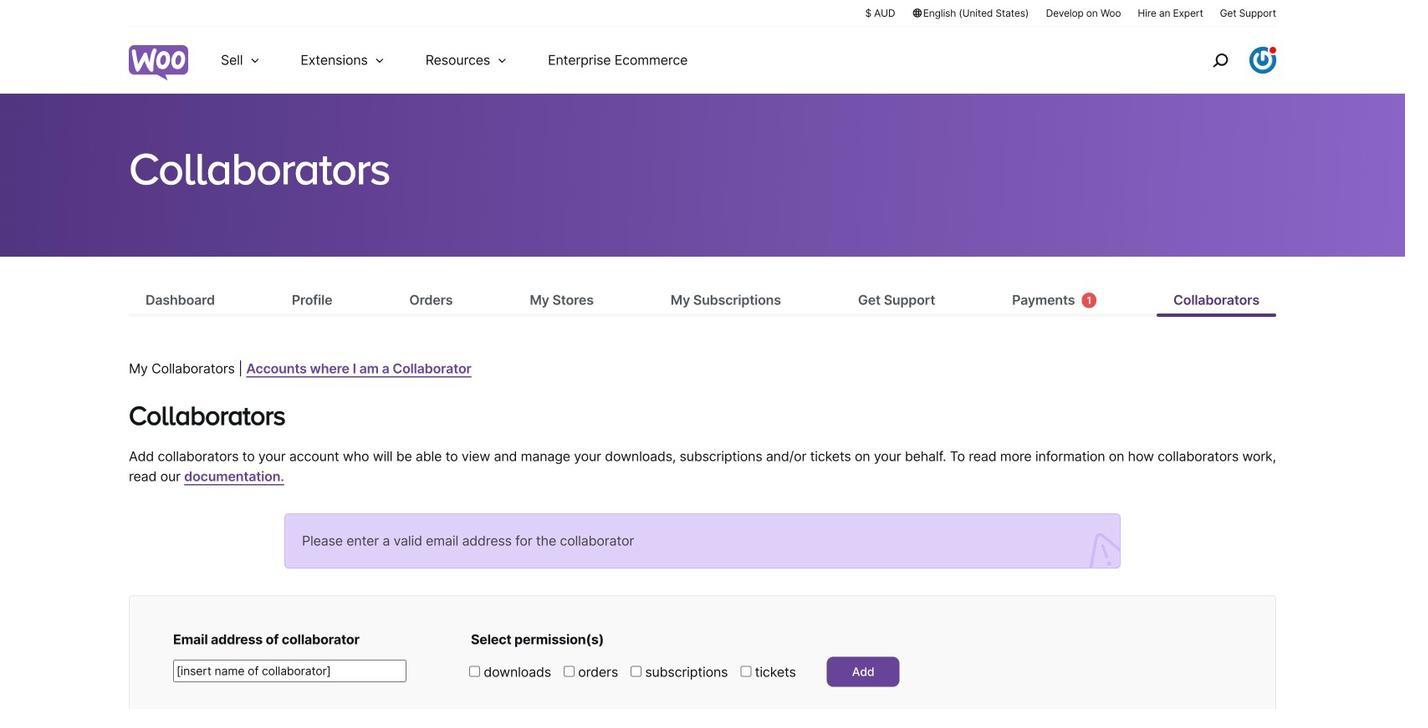 Task type: locate. For each thing, give the bounding box(es) containing it.
None checkbox
[[469, 667, 480, 677], [564, 667, 575, 677], [631, 667, 642, 677], [741, 667, 752, 677], [469, 667, 480, 677], [564, 667, 575, 677], [631, 667, 642, 677], [741, 667, 752, 677]]



Task type: vqa. For each thing, say whether or not it's contained in the screenshot.
Search icon on the top of page
yes



Task type: describe. For each thing, give the bounding box(es) containing it.
service navigation menu element
[[1177, 33, 1277, 87]]

search image
[[1207, 47, 1234, 74]]

open account menu image
[[1250, 47, 1277, 74]]



